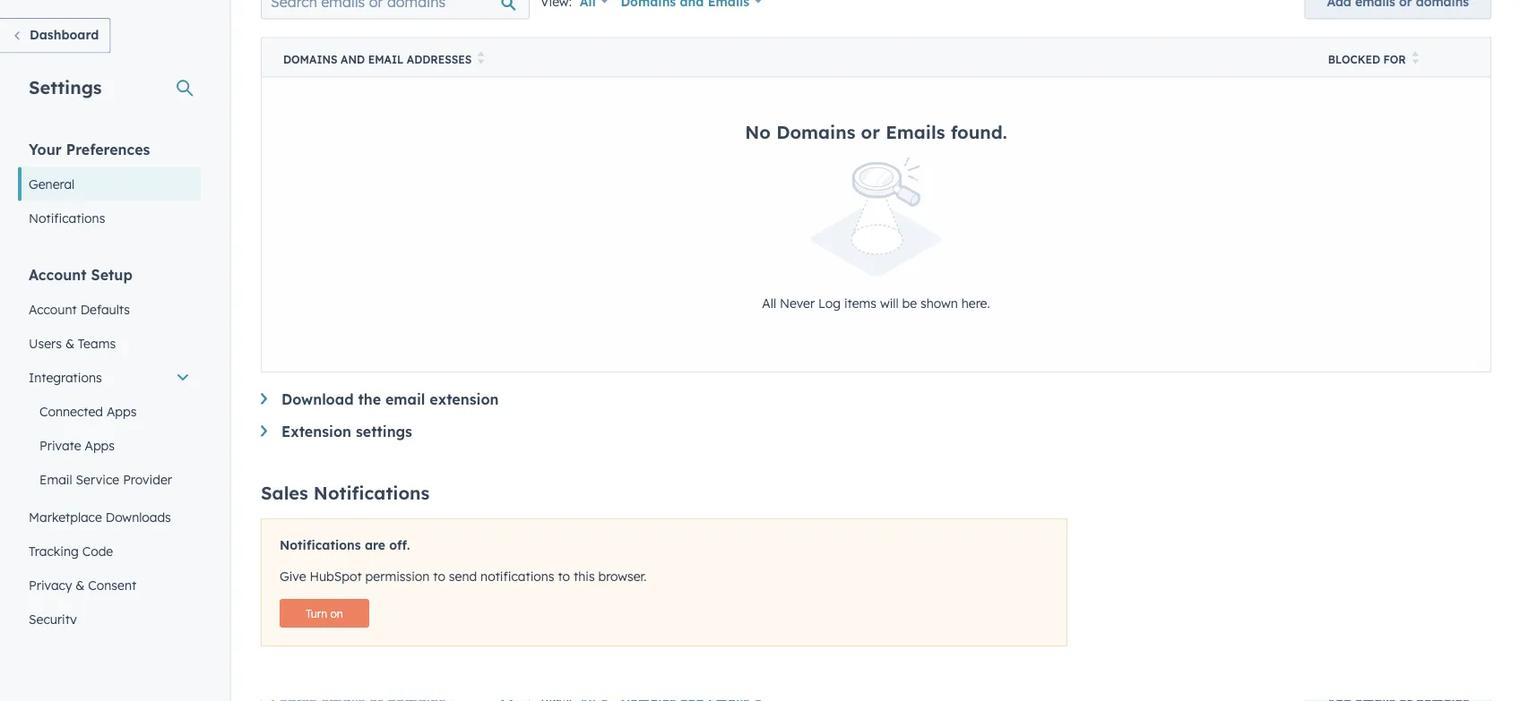 Task type: vqa. For each thing, say whether or not it's contained in the screenshot.
will
yes



Task type: describe. For each thing, give the bounding box(es) containing it.
integrations
[[29, 370, 102, 385]]

connected apps link
[[18, 395, 201, 429]]

turn on button
[[280, 600, 369, 628]]

notifications are off.
[[280, 538, 410, 553]]

extension settings button
[[261, 423, 1492, 441]]

security link
[[18, 603, 201, 637]]

provider
[[123, 472, 172, 488]]

sales notifications
[[261, 482, 430, 505]]

privacy & consent link
[[18, 569, 201, 603]]

1 horizontal spatial domains
[[776, 120, 856, 143]]

your preferences element
[[18, 139, 201, 235]]

press to sort. image for domains and email addresses
[[478, 51, 485, 64]]

security
[[29, 612, 77, 628]]

Search emails or domains search field
[[261, 0, 530, 19]]

extension settings
[[281, 423, 412, 441]]

or
[[861, 120, 880, 143]]

email service provider link
[[18, 463, 201, 497]]

notifications
[[481, 569, 554, 584]]

domains and email addresses button
[[261, 38, 1307, 77]]

apps for connected apps
[[107, 404, 137, 420]]

permission
[[365, 569, 430, 584]]

addresses
[[407, 52, 472, 66]]

notifications for notifications
[[29, 210, 105, 226]]

and
[[341, 52, 365, 66]]

general
[[29, 176, 75, 192]]

apps for private apps
[[85, 438, 115, 454]]

2 to from the left
[[558, 569, 570, 584]]

tracking code
[[29, 544, 113, 559]]

log
[[819, 295, 841, 311]]

dashboard
[[30, 27, 99, 43]]

private apps
[[39, 438, 115, 454]]

marketplace downloads link
[[18, 501, 201, 535]]

download
[[281, 391, 354, 409]]

email inside account setup element
[[39, 472, 72, 488]]

account for account defaults
[[29, 302, 77, 317]]

are
[[365, 538, 386, 553]]

connected apps
[[39, 404, 137, 420]]

& for users
[[65, 336, 74, 351]]

emails
[[886, 120, 945, 143]]

users
[[29, 336, 62, 351]]

teams
[[78, 336, 116, 351]]

turn
[[306, 607, 327, 621]]

email inside button
[[368, 52, 404, 66]]

private apps link
[[18, 429, 201, 463]]

items
[[844, 295, 877, 311]]

tracking
[[29, 544, 79, 559]]

privacy & consent
[[29, 578, 136, 593]]

connected
[[39, 404, 103, 420]]

blocked for button
[[1307, 38, 1491, 77]]

account setup
[[29, 266, 132, 284]]

& for privacy
[[76, 578, 85, 593]]

your preferences
[[29, 140, 150, 158]]

shown
[[921, 295, 958, 311]]

extension
[[430, 391, 499, 409]]

hubspot
[[310, 569, 362, 584]]



Task type: locate. For each thing, give the bounding box(es) containing it.
account
[[29, 266, 87, 284], [29, 302, 77, 317]]

1 horizontal spatial &
[[76, 578, 85, 593]]

all never log items will be shown here.
[[762, 295, 990, 311]]

& right privacy
[[76, 578, 85, 593]]

press to sort. element for blocked for
[[1413, 51, 1419, 67]]

caret image
[[261, 393, 267, 405], [261, 426, 267, 437]]

2 press to sort. element from the left
[[1413, 51, 1419, 67]]

caret image left extension
[[261, 426, 267, 437]]

downloads
[[106, 510, 171, 525]]

caret image left download
[[261, 393, 267, 405]]

to
[[433, 569, 445, 584], [558, 569, 570, 584]]

press to sort. element right for on the right
[[1413, 51, 1419, 67]]

preferences
[[66, 140, 150, 158]]

here.
[[962, 295, 990, 311]]

1 horizontal spatial press to sort. image
[[1413, 51, 1419, 64]]

settings
[[29, 76, 102, 98]]

apps down the integrations button
[[107, 404, 137, 420]]

email
[[385, 391, 425, 409]]

send
[[449, 569, 477, 584]]

account for account setup
[[29, 266, 87, 284]]

notifications
[[29, 210, 105, 226], [314, 482, 430, 505], [280, 538, 361, 553]]

give hubspot permission to send notifications to this browser.
[[280, 569, 647, 584]]

1 vertical spatial apps
[[85, 438, 115, 454]]

the
[[358, 391, 381, 409]]

users & teams
[[29, 336, 116, 351]]

1 to from the left
[[433, 569, 445, 584]]

notifications up the hubspot
[[280, 538, 361, 553]]

1 vertical spatial &
[[76, 578, 85, 593]]

email service provider
[[39, 472, 172, 488]]

users & teams link
[[18, 327, 201, 361]]

will
[[880, 295, 899, 311]]

1 press to sort. image from the left
[[478, 51, 485, 64]]

notifications inside 'link'
[[29, 210, 105, 226]]

browser.
[[598, 569, 647, 584]]

to left send
[[433, 569, 445, 584]]

consent
[[88, 578, 136, 593]]

all
[[762, 295, 776, 311]]

0 horizontal spatial &
[[65, 336, 74, 351]]

domains inside button
[[283, 52, 338, 66]]

sales
[[261, 482, 308, 505]]

account defaults link
[[18, 293, 201, 327]]

1 vertical spatial notifications
[[314, 482, 430, 505]]

0 vertical spatial account
[[29, 266, 87, 284]]

download the email extension
[[281, 391, 499, 409]]

notifications down general
[[29, 210, 105, 226]]

tracking code link
[[18, 535, 201, 569]]

1 vertical spatial email
[[39, 472, 72, 488]]

caret image inside extension settings dropdown button
[[261, 426, 267, 437]]

caret image for extension settings
[[261, 426, 267, 437]]

found.
[[951, 120, 1007, 143]]

1 vertical spatial domains
[[776, 120, 856, 143]]

defaults
[[80, 302, 130, 317]]

1 press to sort. element from the left
[[478, 51, 485, 67]]

0 horizontal spatial email
[[39, 472, 72, 488]]

dashboard link
[[0, 18, 111, 53]]

code
[[82, 544, 113, 559]]

0 vertical spatial &
[[65, 336, 74, 351]]

extension
[[281, 423, 351, 441]]

email right and
[[368, 52, 404, 66]]

2 caret image from the top
[[261, 426, 267, 437]]

off.
[[389, 538, 410, 553]]

press to sort. image
[[478, 51, 485, 64], [1413, 51, 1419, 64]]

0 vertical spatial apps
[[107, 404, 137, 420]]

to left this
[[558, 569, 570, 584]]

privacy
[[29, 578, 72, 593]]

1 horizontal spatial email
[[368, 52, 404, 66]]

apps up service
[[85, 438, 115, 454]]

setup
[[91, 266, 132, 284]]

settings
[[356, 423, 412, 441]]

domains and email addresses
[[283, 52, 472, 66]]

notifications up 'are'
[[314, 482, 430, 505]]

caret image inside download the email extension dropdown button
[[261, 393, 267, 405]]

download the email extension button
[[261, 391, 1492, 409]]

1 horizontal spatial press to sort. element
[[1413, 51, 1419, 67]]

email
[[368, 52, 404, 66], [39, 472, 72, 488]]

notifications link
[[18, 201, 201, 235]]

1 horizontal spatial to
[[558, 569, 570, 584]]

1 vertical spatial caret image
[[261, 426, 267, 437]]

integrations button
[[18, 361, 201, 395]]

account defaults
[[29, 302, 130, 317]]

2 account from the top
[[29, 302, 77, 317]]

2 press to sort. image from the left
[[1413, 51, 1419, 64]]

service
[[76, 472, 119, 488]]

0 vertical spatial email
[[368, 52, 404, 66]]

0 horizontal spatial domains
[[283, 52, 338, 66]]

press to sort. image right addresses
[[478, 51, 485, 64]]

marketplace
[[29, 510, 102, 525]]

1 caret image from the top
[[261, 393, 267, 405]]

this
[[574, 569, 595, 584]]

press to sort. element right addresses
[[478, 51, 485, 67]]

0 vertical spatial notifications
[[29, 210, 105, 226]]

press to sort. element inside blocked for button
[[1413, 51, 1419, 67]]

& right "users"
[[65, 336, 74, 351]]

give
[[280, 569, 306, 584]]

press to sort. image for blocked for
[[1413, 51, 1419, 64]]

press to sort. image inside blocked for button
[[1413, 51, 1419, 64]]

press to sort. element
[[478, 51, 485, 67], [1413, 51, 1419, 67]]

press to sort. element inside domains and email addresses button
[[478, 51, 485, 67]]

no domains or emails found.
[[745, 120, 1007, 143]]

marketplace downloads
[[29, 510, 171, 525]]

never
[[780, 295, 815, 311]]

&
[[65, 336, 74, 351], [76, 578, 85, 593]]

account up "users"
[[29, 302, 77, 317]]

0 horizontal spatial to
[[433, 569, 445, 584]]

1 account from the top
[[29, 266, 87, 284]]

account up account defaults
[[29, 266, 87, 284]]

0 vertical spatial caret image
[[261, 393, 267, 405]]

on
[[330, 607, 343, 621]]

press to sort. element for domains and email addresses
[[478, 51, 485, 67]]

email down private
[[39, 472, 72, 488]]

domains
[[283, 52, 338, 66], [776, 120, 856, 143]]

your
[[29, 140, 62, 158]]

for
[[1384, 52, 1406, 66]]

caret image for download the email extension
[[261, 393, 267, 405]]

general link
[[18, 167, 201, 201]]

2 vertical spatial notifications
[[280, 538, 361, 553]]

account setup element
[[18, 265, 201, 637]]

domains left and
[[283, 52, 338, 66]]

blocked for
[[1328, 52, 1406, 66]]

press to sort. image inside domains and email addresses button
[[478, 51, 485, 64]]

0 vertical spatial domains
[[283, 52, 338, 66]]

1 vertical spatial account
[[29, 302, 77, 317]]

no
[[745, 120, 771, 143]]

be
[[902, 295, 917, 311]]

turn on
[[306, 607, 343, 621]]

blocked
[[1328, 52, 1381, 66]]

notifications for notifications are off.
[[280, 538, 361, 553]]

private
[[39, 438, 81, 454]]

0 horizontal spatial press to sort. element
[[478, 51, 485, 67]]

press to sort. image right for on the right
[[1413, 51, 1419, 64]]

domains left or
[[776, 120, 856, 143]]

apps
[[107, 404, 137, 420], [85, 438, 115, 454]]

0 horizontal spatial press to sort. image
[[478, 51, 485, 64]]



